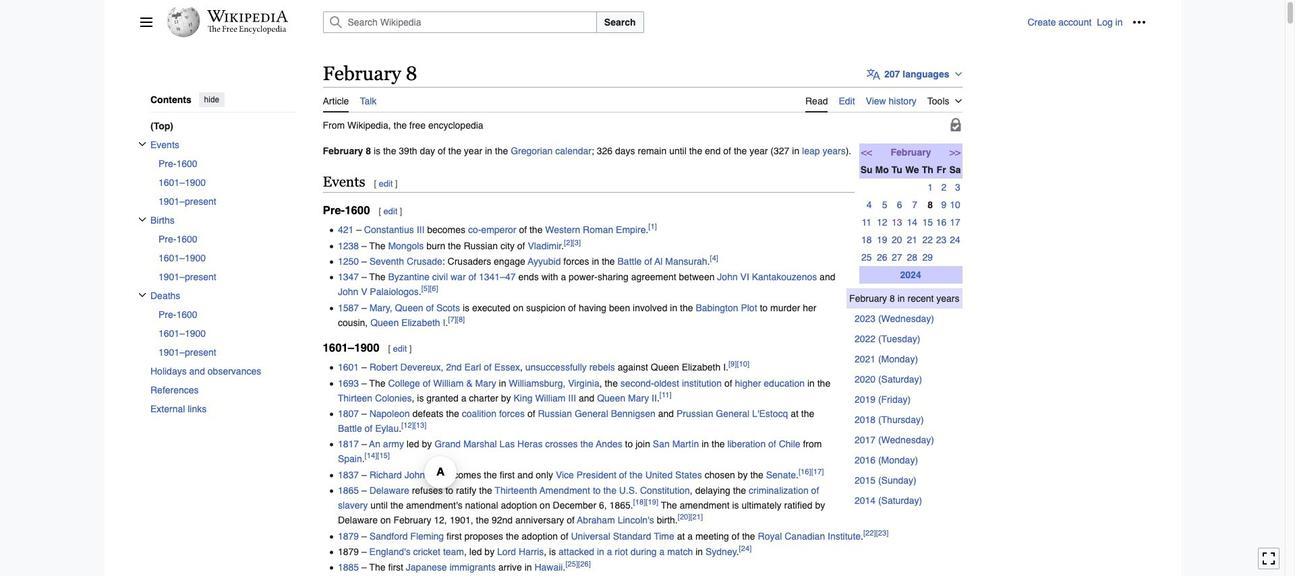 Task type: locate. For each thing, give the bounding box(es) containing it.
x small image
[[138, 140, 146, 148]]

None search field
[[307, 11, 1028, 33]]

fullscreen image
[[1262, 553, 1276, 566]]

wikipedia image
[[207, 10, 288, 22]]

page protected with pending changes image
[[949, 118, 962, 131]]

x small image
[[138, 215, 146, 224], [138, 291, 146, 299]]

Search Wikipedia search field
[[323, 11, 597, 33]]

0 vertical spatial x small image
[[138, 215, 146, 224]]

1 x small image from the top
[[138, 215, 146, 224]]

personal tools navigation
[[1028, 11, 1150, 33]]

the free encyclopedia image
[[208, 26, 287, 34]]

main content
[[317, 61, 1146, 577]]

1 vertical spatial x small image
[[138, 291, 146, 299]]



Task type: describe. For each thing, give the bounding box(es) containing it.
log in and more options image
[[1132, 16, 1146, 29]]

2 x small image from the top
[[138, 291, 146, 299]]

language progressive image
[[867, 67, 880, 81]]

menu image
[[139, 16, 153, 29]]



Task type: vqa. For each thing, say whether or not it's contained in the screenshot.
"menu" image
yes



